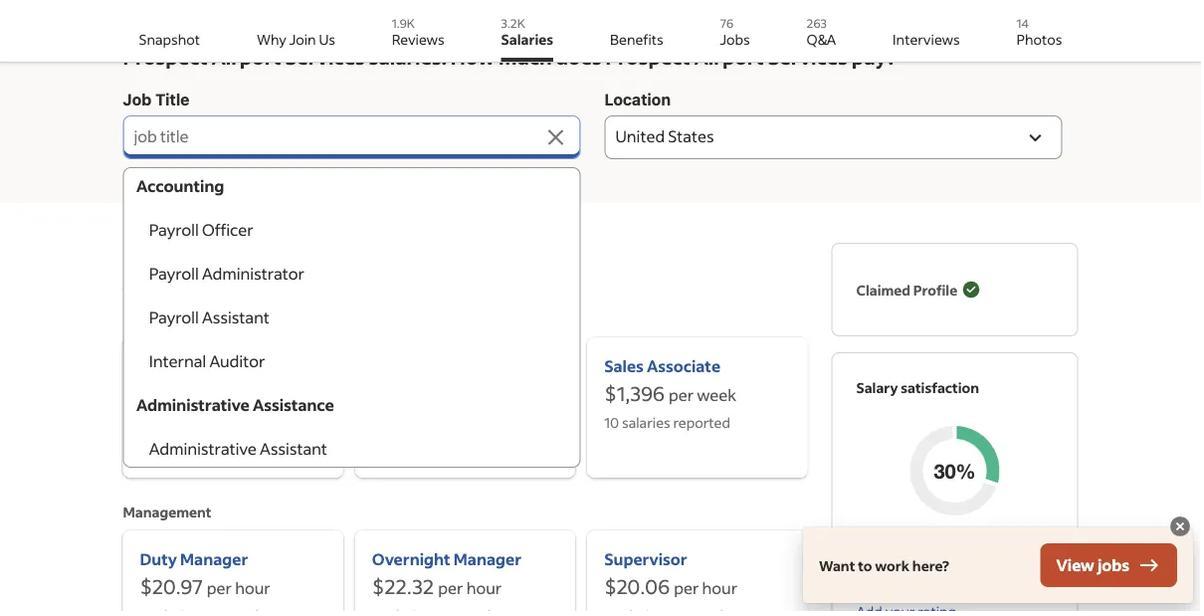 Task type: vqa. For each thing, say whether or not it's contained in the screenshot.


Task type: describe. For each thing, give the bounding box(es) containing it.
photos
[[1017, 30, 1063, 48]]

supervisor $20.06 per hour
[[605, 549, 738, 599]]

1.9k reviews
[[392, 15, 445, 48]]

q&a
[[807, 30, 837, 48]]

jobs
[[720, 30, 750, 48]]

think
[[922, 541, 951, 556]]

much
[[499, 44, 552, 70]]

assistant for administrative
[[259, 439, 327, 459]]

popular roles
[[123, 310, 214, 328]]

based
[[857, 576, 891, 592]]

accounting
[[136, 176, 224, 196]]

overnight manager $22.32 per hour
[[372, 549, 522, 599]]

administrative assistant
[[136, 439, 327, 459]]

salaries:
[[369, 44, 447, 70]]

manager for $20.97
[[180, 549, 248, 570]]

job
[[123, 90, 152, 109]]

hour inside overnight manager $22.32 per hour
[[467, 578, 502, 598]]

10
[[605, 414, 620, 432]]

job title
[[134, 126, 189, 146]]

week
[[697, 385, 737, 405]]

roles
[[178, 310, 214, 328]]

duty
[[140, 549, 177, 570]]

payroll for assistant
[[149, 307, 198, 328]]

title
[[160, 126, 189, 146]]

internal
[[149, 351, 206, 371]]

payroll administrator
[[136, 263, 304, 284]]

payroll for administrator
[[149, 263, 198, 284]]

why join us
[[257, 30, 336, 48]]

internal auditor
[[136, 351, 265, 371]]

263
[[807, 15, 827, 30]]

snapshot link
[[139, 8, 200, 62]]

salaries inside airline wheelchair assistant $13.67 per hour 113 salaries reported
[[162, 438, 210, 456]]

$1,396
[[605, 380, 665, 406]]

administrator
[[202, 263, 304, 284]]

average salaries at prospect airport services
[[123, 269, 551, 295]]

duty manager $20.97 per hour
[[140, 549, 271, 599]]

jobs
[[1098, 555, 1130, 575]]

benefits
[[610, 30, 664, 48]]

administrative for assistant
[[149, 439, 256, 459]]

airport inside few people think they are paid fairly at prospect airport services based on 4,336 ratings
[[952, 559, 991, 574]]

fairly
[[857, 559, 885, 574]]

per inside the supervisor $20.06 per hour
[[674, 578, 699, 598]]

view jobs
[[1057, 555, 1130, 575]]

popular
[[123, 310, 175, 328]]

claimed profile button
[[857, 268, 982, 312]]

sales
[[605, 356, 644, 376]]

benefits link
[[610, 8, 664, 62]]

view
[[1057, 555, 1095, 575]]

why join us link
[[257, 8, 336, 62]]

join
[[289, 30, 316, 48]]

per for $20.97
[[207, 578, 232, 598]]

job
[[134, 126, 157, 146]]

work
[[876, 557, 910, 574]]

salary satisfaction
[[857, 379, 980, 397]]

1.9k
[[392, 15, 415, 30]]

does
[[556, 44, 602, 70]]

assistant inside airline wheelchair assistant $13.67 per hour 113 salaries reported
[[140, 380, 211, 400]]

united
[[616, 126, 665, 146]]

prospect airport services salaries: how much does prospect airport services pay?
[[123, 44, 897, 70]]

administrative assistance
[[136, 395, 334, 415]]

$22.32
[[372, 573, 434, 599]]

prospect right administrator
[[308, 269, 393, 295]]

snapshot
[[139, 30, 200, 48]]

why
[[257, 30, 287, 48]]

interviews link
[[893, 8, 961, 62]]

ratings
[[943, 576, 981, 592]]

us
[[319, 30, 336, 48]]

3.2k
[[501, 15, 525, 30]]

14
[[1017, 15, 1030, 30]]

want to work here?
[[819, 557, 950, 574]]

prospect up location
[[606, 44, 691, 70]]

wheelchair
[[193, 356, 281, 376]]

states
[[668, 126, 714, 146]]



Task type: locate. For each thing, give the bounding box(es) containing it.
satisfaction
[[901, 379, 980, 397]]

1 horizontal spatial reported
[[674, 414, 731, 432]]

manager inside overnight manager $22.32 per hour
[[454, 549, 522, 570]]

prospect up 4,336 on the right of page
[[900, 559, 950, 574]]

hour inside airline wheelchair assistant $13.67 per hour 113 salaries reported
[[231, 409, 266, 429]]

0 vertical spatial assistant
[[202, 307, 269, 328]]

per for $1,396
[[669, 385, 694, 405]]

location
[[605, 90, 671, 109]]

per right $20.06
[[674, 578, 699, 598]]

few
[[857, 541, 880, 556]]

interviews
[[893, 30, 961, 48]]

services inside few people think they are paid fairly at prospect airport services based on 4,336 ratings
[[994, 559, 1040, 574]]

0 horizontal spatial manager
[[180, 549, 248, 570]]

hour right $20.06
[[702, 578, 738, 598]]

officer
[[202, 220, 253, 240]]

salaries for 3.2k
[[501, 30, 554, 48]]

people
[[882, 541, 920, 556]]

sales associate $1,396 per week 10 salaries reported
[[605, 356, 737, 432]]

airline wheelchair assistant $13.67 per hour 113 salaries reported
[[140, 356, 281, 456]]

manager right overnight
[[454, 549, 522, 570]]

2 vertical spatial assistant
[[259, 439, 327, 459]]

payroll down average
[[149, 307, 198, 328]]

0 horizontal spatial at
[[285, 269, 304, 295]]

administrative down internal auditor
[[136, 395, 249, 415]]

salaries
[[501, 30, 554, 48], [206, 269, 281, 295]]

0 vertical spatial salaries
[[501, 30, 554, 48]]

assistant up the auditor
[[202, 307, 269, 328]]

0 horizontal spatial reported
[[213, 438, 270, 456]]

2 payroll from the top
[[149, 263, 198, 284]]

hour up administrative assistant on the left of the page
[[231, 409, 266, 429]]

1 horizontal spatial salaries
[[622, 414, 671, 432]]

1 vertical spatial payroll
[[149, 263, 198, 284]]

76
[[720, 15, 734, 30]]

manager inside duty manager $20.97 per hour
[[180, 549, 248, 570]]

prospect inside few people think they are paid fairly at prospect airport services based on 4,336 ratings
[[900, 559, 950, 574]]

1 horizontal spatial salaries
[[501, 30, 554, 48]]

per inside airline wheelchair assistant $13.67 per hour 113 salaries reported
[[203, 409, 228, 429]]

title
[[155, 90, 190, 109]]

reported down week on the right of the page
[[674, 414, 731, 432]]

few people think they are paid fairly at prospect airport services based on 4,336 ratings
[[857, 541, 1040, 592]]

2 vertical spatial payroll
[[149, 307, 198, 328]]

1 vertical spatial at
[[887, 559, 898, 574]]

close image
[[1169, 515, 1193, 539]]

3.2k salaries
[[501, 15, 554, 48]]

salaries down $1,396
[[622, 414, 671, 432]]

assistance
[[252, 395, 334, 415]]

3 payroll from the top
[[149, 307, 198, 328]]

united states
[[616, 126, 714, 146]]

payroll for officer
[[149, 220, 198, 240]]

management
[[123, 503, 212, 521]]

prospect up title
[[123, 44, 208, 70]]

administrative down $13.67
[[149, 439, 256, 459]]

overnight
[[372, 549, 451, 570]]

administrative for assistance
[[136, 395, 249, 415]]

per inside sales associate $1,396 per week 10 salaries reported
[[669, 385, 694, 405]]

profile
[[914, 281, 958, 299]]

reported down administrative assistance
[[213, 438, 270, 456]]

per right '$22.32'
[[438, 578, 463, 598]]

per down associate
[[669, 385, 694, 405]]

view jobs link
[[1041, 544, 1178, 587]]

per inside duty manager $20.97 per hour
[[207, 578, 232, 598]]

2 manager from the left
[[454, 549, 522, 570]]

on
[[893, 576, 908, 592]]

prospect
[[123, 44, 208, 70], [606, 44, 691, 70], [308, 269, 393, 295], [900, 559, 950, 574]]

payroll assistant
[[136, 307, 269, 328]]

reviews
[[392, 30, 445, 48]]

1 vertical spatial reported
[[213, 438, 270, 456]]

0 horizontal spatial salaries
[[162, 438, 210, 456]]

reported inside airline wheelchair assistant $13.67 per hour 113 salaries reported
[[213, 438, 270, 456]]

payroll down accounting
[[149, 220, 198, 240]]

administrative
[[136, 395, 249, 415], [149, 439, 256, 459]]

per right "$20.97"
[[207, 578, 232, 598]]

0 vertical spatial at
[[285, 269, 304, 295]]

manager
[[180, 549, 248, 570], [454, 549, 522, 570]]

pay?
[[852, 44, 897, 70]]

hour inside duty manager $20.97 per hour
[[235, 578, 271, 598]]

14 photos
[[1017, 15, 1063, 48]]

1 payroll from the top
[[149, 220, 198, 240]]

paid
[[1000, 541, 1024, 556]]

auditor
[[209, 351, 265, 371]]

want
[[819, 557, 856, 574]]

salaries up payroll assistant
[[206, 269, 281, 295]]

1 horizontal spatial manager
[[454, 549, 522, 570]]

0 vertical spatial administrative
[[136, 395, 249, 415]]

reported inside sales associate $1,396 per week 10 salaries reported
[[674, 414, 731, 432]]

airline
[[140, 356, 190, 376]]

per for $22.32
[[438, 578, 463, 598]]

1 vertical spatial salaries
[[162, 438, 210, 456]]

here?
[[913, 557, 950, 574]]

salaries left does
[[501, 30, 554, 48]]

0 vertical spatial reported
[[674, 414, 731, 432]]

clear image
[[544, 125, 568, 149]]

payroll officer
[[136, 220, 253, 240]]

payroll up popular roles
[[149, 263, 198, 284]]

associate
[[647, 356, 721, 376]]

263 q&a
[[807, 15, 837, 48]]

assistant for payroll
[[202, 307, 269, 328]]

manager for $22.32
[[454, 549, 522, 570]]

0 vertical spatial payroll
[[149, 220, 198, 240]]

assistant down airline
[[140, 380, 211, 400]]

they
[[953, 541, 978, 556]]

1 horizontal spatial at
[[887, 559, 898, 574]]

salaries
[[622, 414, 671, 432], [162, 438, 210, 456]]

supervisor
[[605, 549, 688, 570]]

4,336
[[910, 576, 940, 592]]

113
[[140, 438, 159, 456]]

$20.06
[[605, 573, 670, 599]]

salary
[[857, 379, 898, 397]]

salaries inside sales associate $1,396 per week 10 salaries reported
[[622, 414, 671, 432]]

assistant
[[202, 307, 269, 328], [140, 380, 211, 400], [259, 439, 327, 459]]

1 vertical spatial administrative
[[149, 439, 256, 459]]

claimed
[[857, 281, 911, 299]]

salaries down $13.67
[[162, 438, 210, 456]]

$13.67
[[140, 404, 199, 430]]

job title
[[123, 90, 190, 109]]

0 horizontal spatial salaries
[[206, 269, 281, 295]]

at inside few people think they are paid fairly at prospect airport services based on 4,336 ratings
[[887, 559, 898, 574]]

average
[[123, 269, 202, 295]]

manager up "$20.97"
[[180, 549, 248, 570]]

reported
[[674, 414, 731, 432], [213, 438, 270, 456]]

1 manager from the left
[[180, 549, 248, 570]]

hour
[[231, 409, 266, 429], [235, 578, 271, 598], [467, 578, 502, 598], [702, 578, 738, 598]]

claimed profile
[[857, 281, 958, 299]]

30%
[[934, 459, 976, 483]]

hour inside the supervisor $20.06 per hour
[[702, 578, 738, 598]]

to
[[858, 557, 873, 574]]

salaries for average
[[206, 269, 281, 295]]

per inside overnight manager $22.32 per hour
[[438, 578, 463, 598]]

airport
[[212, 44, 281, 70], [695, 44, 764, 70], [397, 269, 467, 295], [952, 559, 991, 574]]

are
[[980, 541, 998, 556]]

hour right '$22.32'
[[467, 578, 502, 598]]

per up administrative assistant on the left of the page
[[203, 409, 228, 429]]

assistant down assistance
[[259, 439, 327, 459]]

hour right "$20.97"
[[235, 578, 271, 598]]

0 vertical spatial salaries
[[622, 414, 671, 432]]

1 vertical spatial salaries
[[206, 269, 281, 295]]

how
[[451, 44, 495, 70]]

1 vertical spatial assistant
[[140, 380, 211, 400]]

at
[[285, 269, 304, 295], [887, 559, 898, 574]]

$20.97
[[140, 573, 203, 599]]



